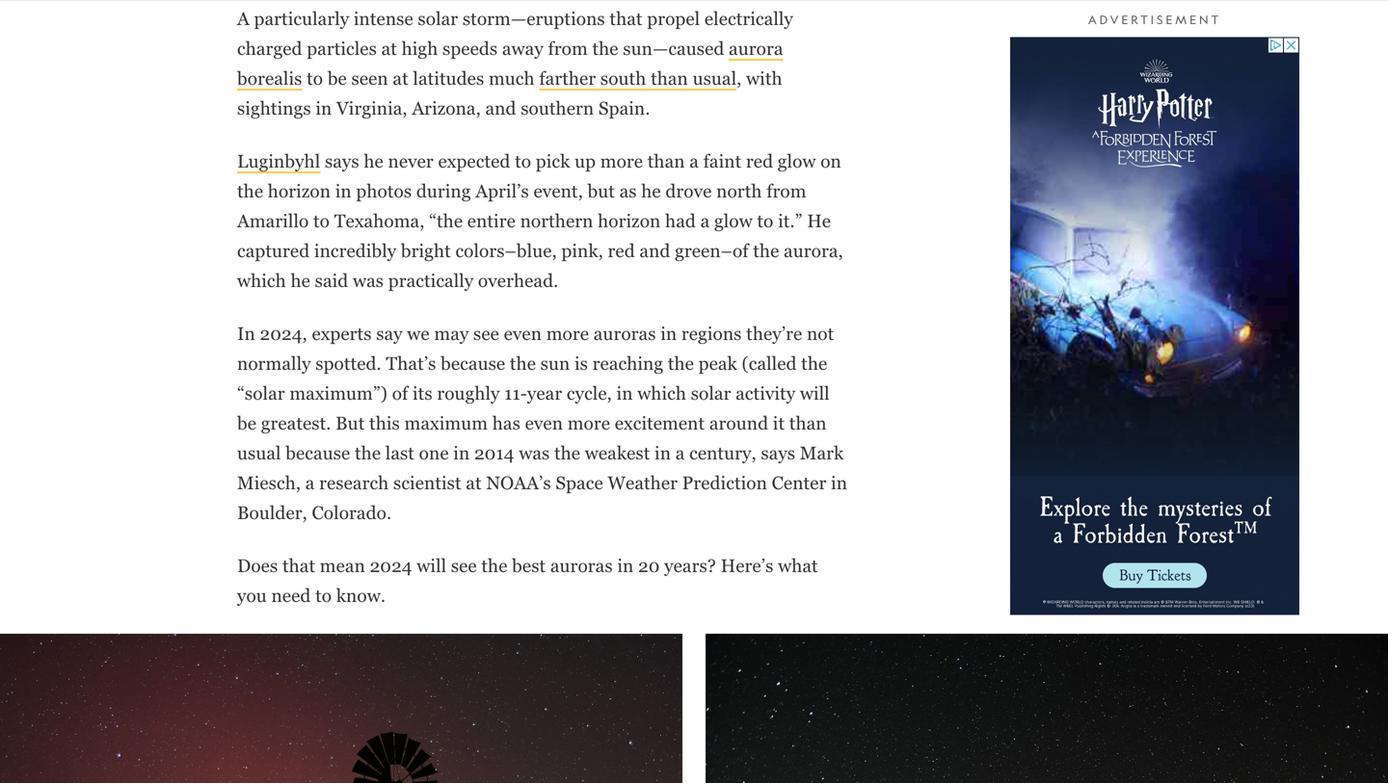 Task type: vqa. For each thing, say whether or not it's contained in the screenshot.
top list box
no



Task type: describe. For each thing, give the bounding box(es) containing it.
the up 11- in the left of the page
[[510, 353, 536, 374]]

bright
[[401, 241, 451, 261]]

the down 'not'
[[801, 353, 827, 374]]

in down the 'excitement'
[[655, 443, 671, 464]]

in down reaching
[[616, 383, 633, 404]]

borealis
[[237, 68, 302, 89]]

activity
[[736, 383, 795, 404]]

0 vertical spatial he
[[364, 151, 383, 172]]

storm—eruptions
[[463, 8, 605, 29]]

seen
[[351, 68, 388, 89]]

2024,
[[260, 323, 307, 344]]

0 vertical spatial because
[[441, 353, 505, 374]]

it."
[[778, 211, 803, 231]]

virginia,
[[336, 98, 407, 119]]

is
[[575, 353, 588, 374]]

says inside says he never expected to pick up more than a faint red glow on the horizon in photos during april's event, but as he drove north from amarillo to texahoma, "the entire northern horizon had a glow to it." he captured incredibly bright colors–blue, pink, red and green–of the aurora, which he said was practically overhead.
[[325, 151, 359, 172]]

entire
[[467, 211, 516, 231]]

peak
[[699, 353, 737, 374]]

prediction
[[682, 473, 767, 494]]

what
[[778, 556, 818, 577]]

aurora
[[729, 38, 783, 59]]

its
[[413, 383, 432, 404]]

the up amarillo
[[237, 181, 263, 201]]

aurora,
[[784, 241, 843, 261]]

says inside in 2024, experts say we may see even more auroras in regions they're not normally spotted. that's because the sun is reaching the peak (called the "solar maximum") of its roughly 11-year cycle, in which solar activity will be greatest. but this maximum has even more excitement around it than usual because the last one in 2014 was the weakest in a century, says mark miesch, a research scientist at noaa's space weather prediction center in boulder, colorado.
[[761, 443, 795, 464]]

in left regions
[[661, 323, 677, 344]]

electrically
[[705, 8, 793, 29]]

which inside in 2024, experts say we may see even more auroras in regions they're not normally spotted. that's because the sun is reaching the peak (called the "solar maximum") of its roughly 11-year cycle, in which solar activity will be greatest. but this maximum has even more excitement around it than usual because the last one in 2014 was the weakest in a century, says mark miesch, a research scientist at noaa's space weather prediction center in boulder, colorado.
[[637, 383, 686, 404]]

luginbyhl
[[237, 151, 320, 172]]

will inside does that mean 2024 will see the best auroras in 20 years? here's what you need to know.
[[417, 556, 446, 577]]

1 horizontal spatial usual
[[693, 68, 737, 89]]

a
[[237, 8, 250, 29]]

image of a windmill with the aurora across the night sky in dalhart, texas. image
[[0, 634, 682, 784]]

around
[[709, 413, 768, 434]]

(called
[[742, 353, 797, 374]]

in
[[237, 323, 255, 344]]

0 horizontal spatial horizon
[[268, 181, 331, 201]]

here's
[[721, 556, 773, 577]]

auroras inside does that mean 2024 will see the best auroras in 20 years? here's what you need to know.
[[550, 556, 613, 577]]

1 vertical spatial horizon
[[598, 211, 661, 231]]

in down mark
[[831, 473, 847, 494]]

best
[[512, 556, 546, 577]]

away
[[502, 38, 543, 59]]

0 vertical spatial glow
[[778, 151, 816, 172]]

in right "one"
[[453, 443, 470, 464]]

spotted.
[[315, 353, 381, 374]]

expected
[[438, 151, 510, 172]]

pick
[[536, 151, 570, 172]]

propel
[[647, 8, 700, 29]]

colors–blue,
[[455, 241, 557, 261]]

that inside does that mean 2024 will see the best auroras in 20 years? here's what you need to know.
[[282, 556, 315, 577]]

from inside says he never expected to pick up more than a faint red glow on the horizon in photos during april's event, but as he drove north from amarillo to texahoma, "the entire northern horizon had a glow to it." he captured incredibly bright colors–blue, pink, red and green–of the aurora, which he said was practically overhead.
[[767, 181, 806, 201]]

reaching
[[593, 353, 663, 374]]

may
[[434, 323, 469, 344]]

"solar
[[237, 383, 285, 404]]

solar inside in 2024, experts say we may see even more auroras in regions they're not normally spotted. that's because the sun is reaching the peak (called the "solar maximum") of its roughly 11-year cycle, in which solar activity will be greatest. but this maximum has even more excitement around it than usual because the last one in 2014 was the weakest in a century, says mark miesch, a research scientist at noaa's space weather prediction center in boulder, colorado.
[[691, 383, 731, 404]]

latitudes
[[413, 68, 484, 89]]

but
[[336, 413, 365, 434]]

mean
[[320, 556, 365, 577]]

event,
[[534, 181, 583, 201]]

boulder,
[[237, 503, 307, 524]]

weather
[[608, 473, 678, 494]]

in inside the , with sightings in virginia, arizona, and southern spain.
[[316, 98, 332, 119]]

from inside a particularly intense solar storm—eruptions that propel electrically charged particles at high speeds away from the sun—caused
[[548, 38, 588, 59]]

much
[[489, 68, 535, 89]]

was inside in 2024, experts say we may see even more auroras in regions they're not normally spotted. that's because the sun is reaching the peak (called the "solar maximum") of its roughly 11-year cycle, in which solar activity will be greatest. but this maximum has even more excitement around it than usual because the last one in 2014 was the weakest in a century, says mark miesch, a research scientist at noaa's space weather prediction center in boulder, colorado.
[[519, 443, 550, 464]]

south
[[600, 68, 646, 89]]

1 vertical spatial even
[[525, 413, 563, 434]]

particles
[[307, 38, 377, 59]]

at inside in 2024, experts say we may see even more auroras in regions they're not normally spotted. that's because the sun is reaching the peak (called the "solar maximum") of its roughly 11-year cycle, in which solar activity will be greatest. but this maximum has even more excitement around it than usual because the last one in 2014 was the weakest in a century, says mark miesch, a research scientist at noaa's space weather prediction center in boulder, colorado.
[[466, 473, 482, 494]]

0 horizontal spatial red
[[608, 241, 635, 261]]

with
[[746, 68, 782, 89]]

will inside in 2024, experts say we may see even more auroras in regions they're not normally spotted. that's because the sun is reaching the peak (called the "solar maximum") of its roughly 11-year cycle, in which solar activity will be greatest. but this maximum has even more excitement around it than usual because the last one in 2014 was the weakest in a century, says mark miesch, a research scientist at noaa's space weather prediction center in boulder, colorado.
[[800, 383, 830, 404]]

the down it."
[[753, 241, 779, 261]]

said
[[315, 270, 348, 291]]

weakest
[[585, 443, 650, 464]]

2014
[[474, 443, 514, 464]]

"the
[[429, 211, 463, 231]]

2 vertical spatial more
[[567, 413, 610, 434]]

usual inside in 2024, experts say we may see even more auroras in regions they're not normally spotted. that's because the sun is reaching the peak (called the "solar maximum") of its roughly 11-year cycle, in which solar activity will be greatest. but this maximum has even more excitement around it than usual because the last one in 2014 was the weakest in a century, says mark miesch, a research scientist at noaa's space weather prediction center in boulder, colorado.
[[237, 443, 281, 464]]

the inside does that mean 2024 will see the best auroras in 20 years? here's what you need to know.
[[481, 556, 508, 577]]

maximum")
[[289, 383, 388, 404]]

photos
[[356, 181, 412, 201]]

texahoma,
[[334, 211, 425, 231]]

you
[[237, 586, 267, 606]]

as
[[619, 181, 637, 201]]

colorado.
[[312, 503, 392, 524]]

than for more
[[648, 151, 685, 172]]

advertisement region
[[1010, 37, 1299, 615]]

farther
[[539, 68, 596, 89]]

captured
[[237, 241, 310, 261]]

charged
[[237, 38, 302, 59]]

say
[[376, 323, 403, 344]]

roughly
[[437, 383, 500, 404]]

sightings
[[237, 98, 311, 119]]

to left pick
[[515, 151, 531, 172]]

excitement
[[615, 413, 705, 434]]

a left faint at the right top of page
[[689, 151, 699, 172]]

high
[[402, 38, 438, 59]]

,
[[737, 68, 742, 89]]

does
[[237, 556, 278, 577]]

1 vertical spatial at
[[393, 68, 408, 89]]

normally
[[237, 353, 311, 374]]

one
[[419, 443, 449, 464]]

see inside in 2024, experts say we may see even more auroras in regions they're not normally spotted. that's because the sun is reaching the peak (called the "solar maximum") of its roughly 11-year cycle, in which solar activity will be greatest. but this maximum has even more excitement around it than usual because the last one in 2014 was the weakest in a century, says mark miesch, a research scientist at noaa's space weather prediction center in boulder, colorado.
[[473, 323, 499, 344]]

in 2024, experts say we may see even more auroras in regions they're not normally spotted. that's because the sun is reaching the peak (called the "solar maximum") of its roughly 11-year cycle, in which solar activity will be greatest. but this maximum has even more excitement around it than usual because the last one in 2014 was the weakest in a century, says mark miesch, a research scientist at noaa's space weather prediction center in boulder, colorado.
[[237, 323, 847, 524]]

practically
[[388, 270, 474, 291]]

0 vertical spatial be
[[328, 68, 347, 89]]

a right had
[[700, 211, 710, 231]]



Task type: locate. For each thing, give the bounding box(es) containing it.
of
[[392, 383, 408, 404]]

more
[[600, 151, 643, 172], [546, 323, 589, 344], [567, 413, 610, 434]]

0 horizontal spatial which
[[237, 270, 286, 291]]

1 vertical spatial auroras
[[550, 556, 613, 577]]

in left photos
[[335, 181, 352, 201]]

auroras
[[594, 323, 656, 344], [550, 556, 613, 577]]

1 horizontal spatial was
[[519, 443, 550, 464]]

maximum
[[404, 413, 488, 434]]

glow down north
[[714, 211, 753, 231]]

1 horizontal spatial will
[[800, 383, 830, 404]]

to
[[307, 68, 323, 89], [515, 151, 531, 172], [313, 211, 330, 231], [757, 211, 773, 231], [315, 586, 332, 606]]

and down "much"
[[485, 98, 516, 119]]

wide angle view of the aurora in dalhart, texas. image
[[706, 634, 1388, 784]]

to be seen at latitudes much farther south than usual
[[302, 68, 737, 89]]

does that mean 2024 will see the best auroras in 20 years? here's what you need to know.
[[237, 556, 818, 606]]

1 horizontal spatial that
[[610, 8, 643, 29]]

red
[[746, 151, 773, 172], [608, 241, 635, 261]]

2 horizontal spatial he
[[641, 181, 661, 201]]

the
[[592, 38, 618, 59], [237, 181, 263, 201], [753, 241, 779, 261], [510, 353, 536, 374], [668, 353, 694, 374], [801, 353, 827, 374], [355, 443, 381, 464], [554, 443, 580, 464], [481, 556, 508, 577]]

even up sun in the left of the page
[[504, 323, 542, 344]]

1 horizontal spatial horizon
[[598, 211, 661, 231]]

0 horizontal spatial glow
[[714, 211, 753, 231]]

1 vertical spatial solar
[[691, 383, 731, 404]]

than inside says he never expected to pick up more than a faint red glow on the horizon in photos during april's event, but as he drove north from amarillo to texahoma, "the entire northern horizon had a glow to it." he captured incredibly bright colors–blue, pink, red and green–of the aurora, which he said was practically overhead.
[[648, 151, 685, 172]]

usual
[[693, 68, 737, 89], [237, 443, 281, 464]]

faint
[[703, 151, 741, 172]]

years?
[[664, 556, 716, 577]]

even
[[504, 323, 542, 344], [525, 413, 563, 434]]

need
[[271, 586, 311, 606]]

1 horizontal spatial be
[[328, 68, 347, 89]]

red up north
[[746, 151, 773, 172]]

than down sun—caused
[[651, 68, 688, 89]]

1 vertical spatial from
[[767, 181, 806, 201]]

noaa's
[[486, 473, 551, 494]]

solar down the peak at the right top
[[691, 383, 731, 404]]

in inside says he never expected to pick up more than a faint red glow on the horizon in photos during april's event, but as he drove north from amarillo to texahoma, "the entire northern horizon had a glow to it." he captured incredibly bright colors–blue, pink, red and green–of the aurora, which he said was practically overhead.
[[335, 181, 352, 201]]

1 vertical spatial see
[[451, 556, 477, 577]]

to right need
[[315, 586, 332, 606]]

auroras inside in 2024, experts say we may see even more auroras in regions they're not normally spotted. that's because the sun is reaching the peak (called the "solar maximum") of its roughly 11-year cycle, in which solar activity will be greatest. but this maximum has even more excitement around it than usual because the last one in 2014 was the weakest in a century, says mark miesch, a research scientist at noaa's space weather prediction center in boulder, colorado.
[[594, 323, 656, 344]]

april's
[[475, 181, 529, 201]]

be
[[328, 68, 347, 89], [237, 413, 256, 434]]

to inside does that mean 2024 will see the best auroras in 20 years? here's what you need to know.
[[315, 586, 332, 606]]

0 vertical spatial auroras
[[594, 323, 656, 344]]

be down "solar
[[237, 413, 256, 434]]

solar up high
[[418, 8, 458, 29]]

in
[[316, 98, 332, 119], [335, 181, 352, 201], [661, 323, 677, 344], [616, 383, 633, 404], [453, 443, 470, 464], [655, 443, 671, 464], [831, 473, 847, 494], [617, 556, 634, 577]]

0 horizontal spatial because
[[286, 443, 350, 464]]

will right activity
[[800, 383, 830, 404]]

0 vertical spatial says
[[325, 151, 359, 172]]

solar inside a particularly intense solar storm—eruptions that propel electrically charged particles at high speeds away from the sun—caused
[[418, 8, 458, 29]]

space
[[556, 473, 603, 494]]

arizona,
[[412, 98, 481, 119]]

1 horizontal spatial from
[[767, 181, 806, 201]]

0 vertical spatial usual
[[693, 68, 737, 89]]

20
[[638, 556, 660, 577]]

1 vertical spatial because
[[286, 443, 350, 464]]

0 vertical spatial horizon
[[268, 181, 331, 201]]

at down 2014
[[466, 473, 482, 494]]

intense
[[354, 8, 413, 29]]

aurora borealis link
[[237, 38, 783, 91]]

this
[[369, 413, 400, 434]]

than up drove
[[648, 151, 685, 172]]

luginbyhl link
[[237, 151, 320, 174]]

a particularly intense solar storm—eruptions that propel electrically charged particles at high speeds away from the sun—caused
[[237, 8, 793, 59]]

the left best
[[481, 556, 508, 577]]

than
[[651, 68, 688, 89], [648, 151, 685, 172], [789, 413, 827, 434]]

0 horizontal spatial from
[[548, 38, 588, 59]]

0 vertical spatial at
[[381, 38, 397, 59]]

a down the 'excitement'
[[675, 443, 685, 464]]

up
[[575, 151, 596, 172]]

which down captured
[[237, 270, 286, 291]]

auroras right best
[[550, 556, 613, 577]]

2 vertical spatial he
[[291, 270, 310, 291]]

that left 'propel'
[[610, 8, 643, 29]]

spain.
[[598, 98, 650, 119]]

that inside a particularly intense solar storm—eruptions that propel electrically charged particles at high speeds away from the sun—caused
[[610, 8, 643, 29]]

1 horizontal spatial because
[[441, 353, 505, 374]]

drove
[[666, 181, 712, 201]]

more up as
[[600, 151, 643, 172]]

than right the 'it'
[[789, 413, 827, 434]]

to down "particles"
[[307, 68, 323, 89]]

than inside in 2024, experts say we may see even more auroras in regions they're not normally spotted. that's because the sun is reaching the peak (called the "solar maximum") of its roughly 11-year cycle, in which solar activity will be greatest. but this maximum has even more excitement around it than usual because the last one in 2014 was the weakest in a century, says mark miesch, a research scientist at noaa's space weather prediction center in boulder, colorado.
[[789, 413, 827, 434]]

in left virginia,
[[316, 98, 332, 119]]

1 vertical spatial be
[[237, 413, 256, 434]]

a
[[689, 151, 699, 172], [700, 211, 710, 231], [675, 443, 685, 464], [305, 473, 315, 494]]

more down cycle,
[[567, 413, 610, 434]]

1 vertical spatial will
[[417, 556, 446, 577]]

auroras up reaching
[[594, 323, 656, 344]]

year
[[527, 383, 562, 404]]

particularly
[[254, 8, 349, 29]]

1 vertical spatial glow
[[714, 211, 753, 231]]

the up space
[[554, 443, 580, 464]]

glow left on
[[778, 151, 816, 172]]

because down greatest.
[[286, 443, 350, 464]]

pink,
[[561, 241, 603, 261]]

be down "particles"
[[328, 68, 347, 89]]

has
[[492, 413, 520, 434]]

he
[[364, 151, 383, 172], [641, 181, 661, 201], [291, 270, 310, 291]]

was up noaa's
[[519, 443, 550, 464]]

at
[[381, 38, 397, 59], [393, 68, 408, 89], [466, 473, 482, 494]]

0 vertical spatial was
[[353, 270, 384, 291]]

1 vertical spatial which
[[637, 383, 686, 404]]

, with sightings in virginia, arizona, and southern spain.
[[237, 68, 782, 119]]

1 horizontal spatial red
[[746, 151, 773, 172]]

know.
[[336, 586, 386, 606]]

and inside says he never expected to pick up more than a faint red glow on the horizon in photos during april's event, but as he drove north from amarillo to texahoma, "the entire northern horizon had a glow to it." he captured incredibly bright colors–blue, pink, red and green–of the aurora, which he said was practically overhead.
[[639, 241, 670, 261]]

0 vertical spatial red
[[746, 151, 773, 172]]

was inside says he never expected to pick up more than a faint red glow on the horizon in photos during april's event, but as he drove north from amarillo to texahoma, "the entire northern horizon had a glow to it." he captured incredibly bright colors–blue, pink, red and green–of the aurora, which he said was practically overhead.
[[353, 270, 384, 291]]

because up "roughly"
[[441, 353, 505, 374]]

he up photos
[[364, 151, 383, 172]]

0 vertical spatial even
[[504, 323, 542, 344]]

to left it."
[[757, 211, 773, 231]]

aurora borealis
[[237, 38, 783, 89]]

see left best
[[451, 556, 477, 577]]

and
[[485, 98, 516, 119], [639, 241, 670, 261]]

a right miesch,
[[305, 473, 315, 494]]

not
[[807, 323, 834, 344]]

usual left with
[[693, 68, 737, 89]]

and inside the , with sightings in virginia, arizona, and southern spain.
[[485, 98, 516, 119]]

2 vertical spatial at
[[466, 473, 482, 494]]

says down the 'it'
[[761, 443, 795, 464]]

1 vertical spatial and
[[639, 241, 670, 261]]

the left last
[[355, 443, 381, 464]]

1 vertical spatial he
[[641, 181, 661, 201]]

0 horizontal spatial says
[[325, 151, 359, 172]]

1 horizontal spatial he
[[364, 151, 383, 172]]

be inside in 2024, experts say we may see even more auroras in regions they're not normally spotted. that's because the sun is reaching the peak (called the "solar maximum") of its roughly 11-year cycle, in which solar activity will be greatest. but this maximum has even more excitement around it than usual because the last one in 2014 was the weakest in a century, says mark miesch, a research scientist at noaa's space weather prediction center in boulder, colorado.
[[237, 413, 256, 434]]

even down year
[[525, 413, 563, 434]]

sun
[[540, 353, 570, 374]]

sun—caused
[[623, 38, 724, 59]]

century,
[[689, 443, 756, 464]]

1 vertical spatial says
[[761, 443, 795, 464]]

1 horizontal spatial glow
[[778, 151, 816, 172]]

0 vertical spatial and
[[485, 98, 516, 119]]

says up photos
[[325, 151, 359, 172]]

cycle,
[[567, 383, 612, 404]]

usual up miesch,
[[237, 443, 281, 464]]

1 vertical spatial usual
[[237, 443, 281, 464]]

1 vertical spatial red
[[608, 241, 635, 261]]

than for south
[[651, 68, 688, 89]]

on
[[821, 151, 841, 172]]

we
[[407, 323, 430, 344]]

had
[[665, 211, 696, 231]]

was down incredibly on the left of page
[[353, 270, 384, 291]]

northern
[[520, 211, 593, 231]]

1 horizontal spatial and
[[639, 241, 670, 261]]

more inside says he never expected to pick up more than a faint red glow on the horizon in photos during april's event, but as he drove north from amarillo to texahoma, "the entire northern horizon had a glow to it." he captured incredibly bright colors–blue, pink, red and green–of the aurora, which he said was practically overhead.
[[600, 151, 643, 172]]

experts
[[312, 323, 372, 344]]

which inside says he never expected to pick up more than a faint red glow on the horizon in photos during april's event, but as he drove north from amarillo to texahoma, "the entire northern horizon had a glow to it." he captured incredibly bright colors–blue, pink, red and green–of the aurora, which he said was practically overhead.
[[237, 270, 286, 291]]

1 horizontal spatial solar
[[691, 383, 731, 404]]

0 vertical spatial that
[[610, 8, 643, 29]]

never
[[388, 151, 434, 172]]

last
[[385, 443, 414, 464]]

in left '20'
[[617, 556, 634, 577]]

see inside does that mean 2024 will see the best auroras in 20 years? here's what you need to know.
[[451, 556, 477, 577]]

the left the peak at the right top
[[668, 353, 694, 374]]

0 vertical spatial from
[[548, 38, 588, 59]]

center
[[772, 473, 826, 494]]

0 vertical spatial more
[[600, 151, 643, 172]]

which
[[237, 270, 286, 291], [637, 383, 686, 404]]

from up it."
[[767, 181, 806, 201]]

0 horizontal spatial solar
[[418, 8, 458, 29]]

that's
[[386, 353, 436, 374]]

0 vertical spatial see
[[473, 323, 499, 344]]

horizon down as
[[598, 211, 661, 231]]

southern
[[521, 98, 594, 119]]

will right 2024
[[417, 556, 446, 577]]

which up the 'excitement'
[[637, 383, 686, 404]]

1 vertical spatial that
[[282, 556, 315, 577]]

0 vertical spatial will
[[800, 383, 830, 404]]

1 vertical spatial more
[[546, 323, 589, 344]]

they're
[[746, 323, 802, 344]]

miesch,
[[237, 473, 301, 494]]

because
[[441, 353, 505, 374], [286, 443, 350, 464]]

red right pink,
[[608, 241, 635, 261]]

at down intense
[[381, 38, 397, 59]]

he left the said
[[291, 270, 310, 291]]

greatest.
[[261, 413, 331, 434]]

0 horizontal spatial usual
[[237, 443, 281, 464]]

he right as
[[641, 181, 661, 201]]

he
[[807, 211, 831, 231]]

from up the farther
[[548, 38, 588, 59]]

overhead.
[[478, 270, 558, 291]]

to up incredibly on the left of page
[[313, 211, 330, 231]]

1 horizontal spatial which
[[637, 383, 686, 404]]

research
[[319, 473, 389, 494]]

more up sun in the left of the page
[[546, 323, 589, 344]]

horizon down luginbyhl link
[[268, 181, 331, 201]]

the inside a particularly intense solar storm—eruptions that propel electrically charged particles at high speeds away from the sun—caused
[[592, 38, 618, 59]]

the up south
[[592, 38, 618, 59]]

at right seen on the top of page
[[393, 68, 408, 89]]

see right may
[[473, 323, 499, 344]]

that up need
[[282, 556, 315, 577]]

and down had
[[639, 241, 670, 261]]

0 horizontal spatial that
[[282, 556, 315, 577]]

0 vertical spatial which
[[237, 270, 286, 291]]

in inside does that mean 2024 will see the best auroras in 20 years? here's what you need to know.
[[617, 556, 634, 577]]

1 horizontal spatial says
[[761, 443, 795, 464]]

speeds
[[442, 38, 498, 59]]

0 horizontal spatial he
[[291, 270, 310, 291]]

0 horizontal spatial was
[[353, 270, 384, 291]]

2 vertical spatial than
[[789, 413, 827, 434]]

1 vertical spatial than
[[648, 151, 685, 172]]

0 horizontal spatial be
[[237, 413, 256, 434]]

0 horizontal spatial will
[[417, 556, 446, 577]]

0 vertical spatial than
[[651, 68, 688, 89]]

says he never expected to pick up more than a faint red glow on the horizon in photos during april's event, but as he drove north from amarillo to texahoma, "the entire northern horizon had a glow to it." he captured incredibly bright colors–blue, pink, red and green–of the aurora, which he said was practically overhead.
[[237, 151, 843, 291]]

at inside a particularly intense solar storm—eruptions that propel electrically charged particles at high speeds away from the sun—caused
[[381, 38, 397, 59]]

it
[[773, 413, 785, 434]]

0 vertical spatial solar
[[418, 8, 458, 29]]

0 horizontal spatial and
[[485, 98, 516, 119]]

1 vertical spatial was
[[519, 443, 550, 464]]

was
[[353, 270, 384, 291], [519, 443, 550, 464]]



